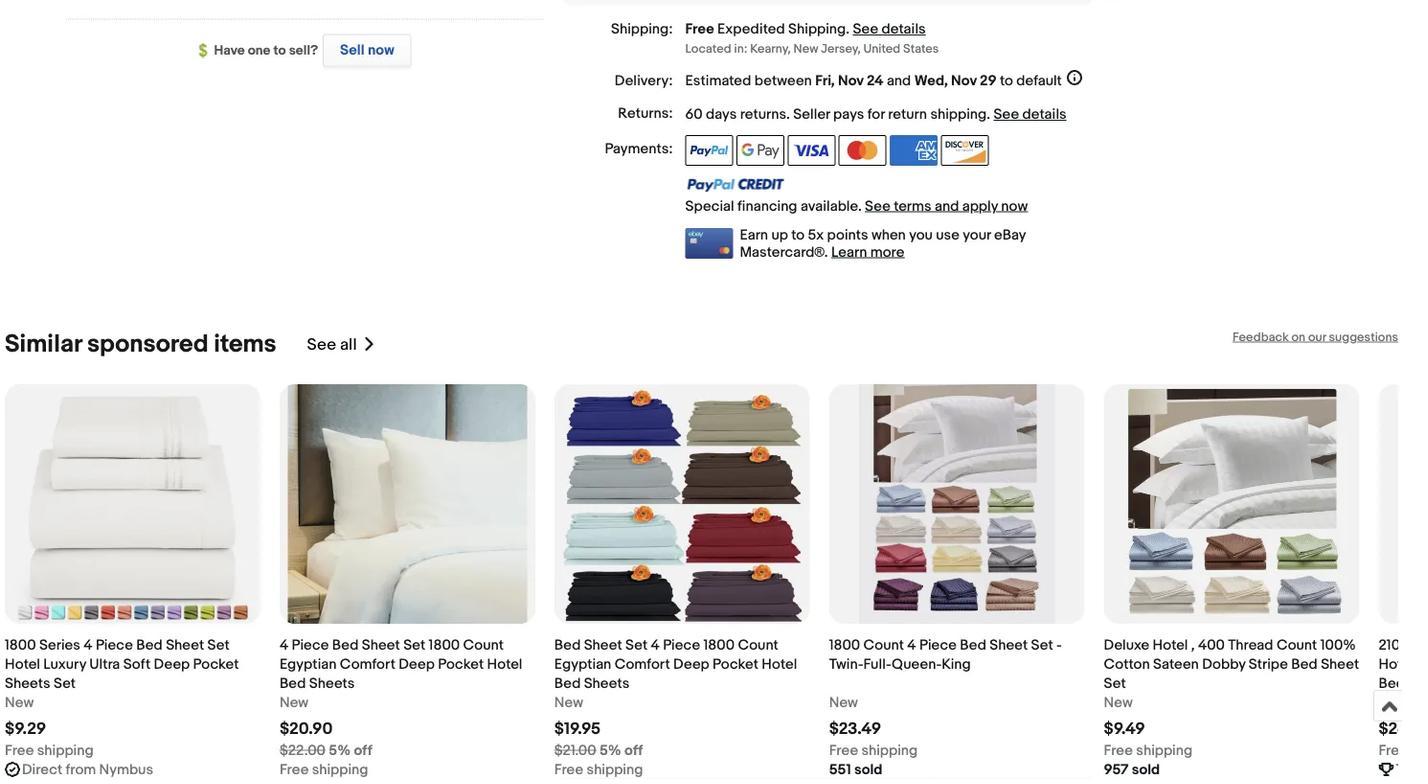 Task type: locate. For each thing, give the bounding box(es) containing it.
bed
[[136, 637, 163, 654], [332, 637, 359, 654], [555, 637, 581, 654], [960, 637, 987, 654], [1292, 656, 1318, 673], [280, 675, 306, 692], [555, 675, 581, 692]]

3 new text field from the left
[[1104, 693, 1133, 713]]

0 horizontal spatial nov
[[838, 72, 864, 90]]

1 horizontal spatial .
[[846, 21, 850, 38]]

sheets for new
[[5, 675, 50, 692]]

. down "29"
[[987, 106, 991, 124]]

1 sold from the left
[[855, 761, 883, 779]]

details up states
[[882, 21, 926, 38]]

0 horizontal spatial see details link
[[853, 21, 926, 38]]

from
[[66, 761, 96, 779]]

see details link down default
[[994, 106, 1067, 124]]

count inside deluxe hotel , 400 thread count 100% cotton sateen dobby stripe bed sheet set new $9.49 free shipping 957 sold
[[1277, 637, 1318, 654]]

3 4 from the left
[[651, 637, 660, 654]]

sold inside new $23.49 free shipping 551 sold
[[855, 761, 883, 779]]

special financing available. see terms and apply now
[[686, 198, 1028, 215]]

new up $9.49 text box on the right bottom of the page
[[1104, 694, 1133, 712]]

1 1800 from the left
[[5, 637, 36, 654]]

ebay mastercard image
[[686, 229, 734, 259]]

2 horizontal spatial sheets
[[584, 675, 630, 692]]

1 horizontal spatial see details link
[[994, 106, 1067, 124]]

1 deep from the left
[[154, 656, 190, 673]]

mastercard®.
[[740, 244, 829, 261]]

kearny,
[[751, 42, 791, 57]]

comfort for $19.95
[[615, 656, 671, 673]]

0 vertical spatial to
[[274, 43, 286, 59]]

0 horizontal spatial comfort
[[340, 656, 396, 673]]

1 horizontal spatial to
[[792, 227, 805, 244]]

shipping up 957 sold text box
[[1137, 742, 1193, 759]]

new up $23.49
[[830, 694, 859, 712]]

piece inside the 1800 count 4 piece bed sheet set - twin-full-queen-king
[[920, 637, 957, 654]]

1 new text field from the left
[[280, 693, 309, 713]]

shipping inside deluxe hotel , 400 thread count 100% cotton sateen dobby stripe bed sheet set new $9.49 free shipping 957 sold
[[1137, 742, 1193, 759]]

New text field
[[280, 693, 309, 713], [830, 693, 859, 713], [1104, 693, 1133, 713]]

2 new text field from the left
[[830, 693, 859, 713]]

united
[[864, 42, 901, 57]]

0 horizontal spatial new text field
[[5, 693, 34, 713]]

2 horizontal spatial pocket
[[713, 656, 759, 673]]

see details link up the united
[[853, 21, 926, 38]]

hotel inside 4 piece bed sheet set 1800 count egyptian comfort deep pocket hotel bed sheets new $20.90 $22.00 5% off free shipping
[[487, 656, 523, 673]]

shipping inside 1800 series 4 piece bed sheet set hotel luxury ultra soft deep pocket sheets set new $9.29 free shipping
[[37, 742, 94, 759]]

series
[[39, 637, 80, 654]]

new inside 4 piece bed sheet set 1800 count egyptian comfort deep pocket hotel bed sheets new $20.90 $22.00 5% off free shipping
[[280, 694, 309, 712]]

5% for $20.90
[[329, 742, 351, 759]]

one
[[248, 43, 271, 59]]

0 horizontal spatial pocket
[[193, 656, 239, 673]]

1 horizontal spatial 5%
[[600, 742, 622, 759]]

bed inside deluxe hotel , 400 thread count 100% cotton sateen dobby stripe bed sheet set new $9.49 free shipping 957 sold
[[1292, 656, 1318, 673]]

bed inside the 1800 count 4 piece bed sheet set - twin-full-queen-king
[[960, 637, 987, 654]]

2100 new $26 free
[[1379, 637, 1404, 759]]

bed sheet set 4 piece 1800 count egyptian comfort deep pocket hotel bed sheets new $19.95 $21.00 5% off free shipping
[[555, 637, 798, 779]]

2 5% from the left
[[600, 742, 622, 759]]

feedback on our suggestions
[[1233, 330, 1399, 345]]

see up the united
[[853, 21, 879, 38]]

1 vertical spatial see details link
[[994, 106, 1067, 124]]

paypal image
[[686, 136, 734, 166]]

delivery:
[[615, 72, 673, 90]]

payments:
[[605, 140, 673, 158]]

shipping up 551 sold text field
[[862, 742, 918, 759]]

2 egyptian from the left
[[555, 656, 612, 673]]

off right $22.00
[[354, 742, 372, 759]]

1 4 from the left
[[84, 637, 92, 654]]

4 inside 1800 series 4 piece bed sheet set hotel luxury ultra soft deep pocket sheets set new $9.29 free shipping
[[84, 637, 92, 654]]

to right one
[[274, 43, 286, 59]]

24
[[867, 72, 884, 90]]

count
[[463, 637, 504, 654], [738, 637, 779, 654], [864, 637, 905, 654], [1277, 637, 1318, 654]]

0 vertical spatial see details link
[[853, 21, 926, 38]]

hotel
[[1153, 637, 1189, 654], [5, 656, 40, 673], [487, 656, 523, 673], [762, 656, 798, 673]]

sheets up $19.95 text field
[[584, 675, 630, 692]]

2 horizontal spatial new text field
[[1104, 693, 1133, 713]]

See all text field
[[307, 335, 357, 355]]

$9.49
[[1104, 720, 1146, 740]]

1 off from the left
[[354, 742, 372, 759]]

0 vertical spatial and
[[887, 72, 912, 90]]

comfort
[[340, 656, 396, 673], [615, 656, 671, 673]]

new text field up $9.49 text box on the right bottom of the page
[[1104, 693, 1133, 713]]

shipping
[[789, 21, 846, 38]]

1 vertical spatial to
[[1000, 72, 1014, 90]]

.
[[846, 21, 850, 38], [787, 106, 790, 124], [987, 106, 991, 124]]

free up 551
[[830, 742, 859, 759]]

earn up to 5x points when you use your ebay mastercard®.
[[740, 227, 1026, 261]]

shipping inside bed sheet set 4 piece 1800 count egyptian comfort deep pocket hotel bed sheets new $19.95 $21.00 5% off free shipping
[[587, 761, 643, 779]]

pocket
[[193, 656, 239, 673], [438, 656, 484, 673], [713, 656, 759, 673]]

. left 'seller'
[[787, 106, 790, 124]]

states
[[904, 42, 939, 57]]

2 sold from the left
[[1133, 761, 1161, 779]]

sold right 551
[[855, 761, 883, 779]]

now inside sell now "link"
[[368, 42, 395, 59]]

expedited
[[718, 21, 786, 38]]

nov left "29"
[[952, 72, 977, 90]]

1 vertical spatial and
[[935, 198, 960, 215]]

Free text field
[[1379, 741, 1404, 760]]

sheets inside 1800 series 4 piece bed sheet set hotel luxury ultra soft deep pocket sheets set new $9.29 free shipping
[[5, 675, 50, 692]]

king
[[942, 656, 972, 673]]

2 piece from the left
[[292, 637, 329, 654]]

new up $9.29
[[5, 694, 34, 712]]

free down $22.00
[[280, 761, 309, 779]]

set
[[207, 637, 230, 654], [404, 637, 426, 654], [626, 637, 648, 654], [1032, 637, 1054, 654], [54, 675, 76, 692], [1104, 675, 1127, 692]]

5% inside bed sheet set 4 piece 1800 count egyptian comfort deep pocket hotel bed sheets new $19.95 $21.00 5% off free shipping
[[600, 742, 622, 759]]

2 off from the left
[[625, 742, 643, 759]]

1 horizontal spatial sheets
[[309, 675, 355, 692]]

deep inside bed sheet set 4 piece 1800 count egyptian comfort deep pocket hotel bed sheets new $19.95 $21.00 5% off free shipping
[[674, 656, 710, 673]]

0 horizontal spatial .
[[787, 106, 790, 124]]

now
[[368, 42, 395, 59], [1002, 198, 1028, 215]]

free up to 'text field'
[[1379, 742, 1404, 759]]

off right $21.00
[[625, 742, 643, 759]]

to left 5x
[[792, 227, 805, 244]]

$26 text field
[[1379, 720, 1404, 740]]

learn more
[[832, 244, 905, 261]]

free down $21.00
[[555, 761, 584, 779]]

4
[[84, 637, 92, 654], [280, 637, 289, 654], [651, 637, 660, 654], [908, 637, 917, 654]]

new up $20.90 text field
[[280, 694, 309, 712]]

2 4 from the left
[[280, 637, 289, 654]]

1800 count 4 piece bed sheet set - twin-full-queen-king
[[830, 637, 1063, 673]]

1 horizontal spatial deep
[[399, 656, 435, 673]]

4 1800 from the left
[[830, 637, 861, 654]]

new text field up $20.90 text field
[[280, 693, 309, 713]]

full-
[[864, 656, 892, 673]]

2 1800 from the left
[[429, 637, 460, 654]]

nymbus
[[99, 761, 153, 779]]

new text field for new
[[5, 693, 34, 713]]

free down $9.29 text field
[[5, 742, 34, 759]]

free shipping text field down $21.00
[[555, 760, 643, 779]]

sheet inside 4 piece bed sheet set 1800 count egyptian comfort deep pocket hotel bed sheets new $20.90 $22.00 5% off free shipping
[[362, 637, 400, 654]]

american express image
[[890, 136, 938, 166]]

seller
[[794, 106, 831, 124]]

nov
[[838, 72, 864, 90], [952, 72, 977, 90]]

1 egyptian from the left
[[280, 656, 337, 673]]

shipping down previous price $22.00 5% off text field
[[312, 761, 369, 779]]

,
[[1192, 637, 1196, 654]]

located
[[686, 42, 732, 57]]

new down shipping
[[794, 42, 819, 57]]

0 vertical spatial now
[[368, 42, 395, 59]]

count inside 4 piece bed sheet set 1800 count egyptian comfort deep pocket hotel bed sheets new $20.90 $22.00 5% off free shipping
[[463, 637, 504, 654]]

new $23.49 free shipping 551 sold
[[830, 694, 918, 779]]

free
[[686, 21, 715, 38], [5, 742, 34, 759], [830, 742, 859, 759], [1104, 742, 1134, 759], [1379, 742, 1404, 759], [280, 761, 309, 779], [555, 761, 584, 779]]

hotel inside 1800 series 4 piece bed sheet set hotel luxury ultra soft deep pocket sheets set new $9.29 free shipping
[[5, 656, 40, 673]]

stripe
[[1249, 656, 1289, 673]]

see up when
[[865, 198, 891, 215]]

off
[[354, 742, 372, 759], [625, 742, 643, 759]]

sold right 957
[[1133, 761, 1161, 779]]

comfort inside 4 piece bed sheet set 1800 count egyptian comfort deep pocket hotel bed sheets new $20.90 $22.00 5% off free shipping
[[340, 656, 396, 673]]

0 horizontal spatial sold
[[855, 761, 883, 779]]

new text field up $23.49
[[830, 693, 859, 713]]

551 sold text field
[[830, 760, 883, 779]]

0 horizontal spatial to
[[274, 43, 286, 59]]

1 horizontal spatial sold
[[1133, 761, 1161, 779]]

new text field up $26 text field
[[1379, 693, 1404, 713]]

shipping down previous price $21.00 5% off text box
[[587, 761, 643, 779]]

new text field up $19.95
[[555, 693, 584, 713]]

financing
[[738, 198, 798, 215]]

sponsored
[[87, 330, 209, 360]]

2 horizontal spatial deep
[[674, 656, 710, 673]]

1 horizontal spatial pocket
[[438, 656, 484, 673]]

off inside bed sheet set 4 piece 1800 count egyptian comfort deep pocket hotel bed sheets new $19.95 $21.00 5% off free shipping
[[625, 742, 643, 759]]

egyptian up $19.95
[[555, 656, 612, 673]]

1 horizontal spatial nov
[[952, 72, 977, 90]]

3 pocket from the left
[[713, 656, 759, 673]]

2 comfort from the left
[[615, 656, 671, 673]]

New text field
[[5, 693, 34, 713], [555, 693, 584, 713], [1379, 693, 1404, 713]]

1800 inside the 1800 count 4 piece bed sheet set - twin-full-queen-king
[[830, 637, 861, 654]]

5% inside 4 piece bed sheet set 1800 count egyptian comfort deep pocket hotel bed sheets new $20.90 $22.00 5% off free shipping
[[329, 742, 351, 759]]

master card image
[[839, 136, 887, 166]]

1 horizontal spatial details
[[1023, 106, 1067, 124]]

1 horizontal spatial and
[[935, 198, 960, 215]]

1 horizontal spatial new text field
[[830, 693, 859, 713]]

details down default
[[1023, 106, 1067, 124]]

hotel inside deluxe hotel , 400 thread count 100% cotton sateen dobby stripe bed sheet set new $9.49 free shipping 957 sold
[[1153, 637, 1189, 654]]

to right "29"
[[1000, 72, 1014, 90]]

egyptian inside 4 piece bed sheet set 1800 count egyptian comfort deep pocket hotel bed sheets new $20.90 $22.00 5% off free shipping
[[280, 656, 337, 673]]

1 horizontal spatial egyptian
[[555, 656, 612, 673]]

between
[[755, 72, 812, 90]]

piece inside 1800 series 4 piece bed sheet set hotel luxury ultra soft deep pocket sheets set new $9.29 free shipping
[[96, 637, 133, 654]]

sheets down luxury
[[5, 675, 50, 692]]

learn more link
[[832, 244, 905, 261]]

2 new text field from the left
[[555, 693, 584, 713]]

100%
[[1321, 637, 1357, 654]]

new text field up $9.29
[[5, 693, 34, 713]]

egyptian up $20.90 text field
[[280, 656, 337, 673]]

free inside 4 piece bed sheet set 1800 count egyptian comfort deep pocket hotel bed sheets new $20.90 $22.00 5% off free shipping
[[280, 761, 309, 779]]

Free shipping text field
[[830, 741, 918, 760], [1104, 741, 1193, 760], [280, 760, 369, 779], [555, 760, 643, 779]]

pocket for $20.90
[[438, 656, 484, 673]]

now up 'ebay'
[[1002, 198, 1028, 215]]

pays
[[834, 106, 865, 124]]

$23.49
[[830, 720, 882, 740]]

and up use
[[935, 198, 960, 215]]

feedback
[[1233, 330, 1289, 345]]

2 vertical spatial to
[[792, 227, 805, 244]]

apply
[[963, 198, 999, 215]]

1800 inside 1800 series 4 piece bed sheet set hotel luxury ultra soft deep pocket sheets set new $9.29 free shipping
[[5, 637, 36, 654]]

0 horizontal spatial off
[[354, 742, 372, 759]]

0 horizontal spatial new text field
[[280, 693, 309, 713]]

new up $19.95
[[555, 694, 584, 712]]

2 pocket from the left
[[438, 656, 484, 673]]

4 inside 4 piece bed sheet set 1800 count egyptian comfort deep pocket hotel bed sheets new $20.90 $22.00 5% off free shipping
[[280, 637, 289, 654]]

400
[[1199, 637, 1226, 654]]

free inside 1800 series 4 piece bed sheet set hotel luxury ultra soft deep pocket sheets set new $9.29 free shipping
[[5, 742, 34, 759]]

and for terms
[[935, 198, 960, 215]]

free shipping text field down $23.49
[[830, 741, 918, 760]]

2 count from the left
[[738, 637, 779, 654]]

2 sheets from the left
[[309, 675, 355, 692]]

0 horizontal spatial sheets
[[5, 675, 50, 692]]

sheet inside bed sheet set 4 piece 1800 count egyptian comfort deep pocket hotel bed sheets new $19.95 $21.00 5% off free shipping
[[584, 637, 623, 654]]

4 4 from the left
[[908, 637, 917, 654]]

0 vertical spatial details
[[882, 21, 926, 38]]

new inside new $23.49 free shipping 551 sold
[[830, 694, 859, 712]]

$19.95 text field
[[555, 720, 601, 740]]

$22.00
[[280, 742, 326, 759]]

set inside the 1800 count 4 piece bed sheet set - twin-full-queen-king
[[1032, 637, 1054, 654]]

5x
[[808, 227, 824, 244]]

new inside bed sheet set 4 piece 1800 count egyptian comfort deep pocket hotel bed sheets new $19.95 $21.00 5% off free shipping
[[555, 694, 584, 712]]

nov left the 24
[[838, 72, 864, 90]]

to inside earn up to 5x points when you use your ebay mastercard®.
[[792, 227, 805, 244]]

deep
[[154, 656, 190, 673], [399, 656, 435, 673], [674, 656, 710, 673]]

sold
[[855, 761, 883, 779], [1133, 761, 1161, 779]]

1 new text field from the left
[[5, 693, 34, 713]]

1 horizontal spatial off
[[625, 742, 643, 759]]

use
[[937, 227, 960, 244]]

off inside 4 piece bed sheet set 1800 count egyptian comfort deep pocket hotel bed sheets new $20.90 $22.00 5% off free shipping
[[354, 742, 372, 759]]

1 horizontal spatial new text field
[[555, 693, 584, 713]]

details
[[882, 21, 926, 38], [1023, 106, 1067, 124]]

see all link
[[307, 330, 376, 360]]

4 inside bed sheet set 4 piece 1800 count egyptian comfort deep pocket hotel bed sheets new $19.95 $21.00 5% off free shipping
[[651, 637, 660, 654]]

3 deep from the left
[[674, 656, 710, 673]]

0 horizontal spatial deep
[[154, 656, 190, 673]]

4 count from the left
[[1277, 637, 1318, 654]]

see details link
[[853, 21, 926, 38], [994, 106, 1067, 124]]

set inside 4 piece bed sheet set 1800 count egyptian comfort deep pocket hotel bed sheets new $20.90 $22.00 5% off free shipping
[[404, 637, 426, 654]]

pocket inside 4 piece bed sheet set 1800 count egyptian comfort deep pocket hotel bed sheets new $20.90 $22.00 5% off free shipping
[[438, 656, 484, 673]]

2 deep from the left
[[399, 656, 435, 673]]

sheet inside the 1800 count 4 piece bed sheet set - twin-full-queen-king
[[990, 637, 1028, 654]]

1 vertical spatial now
[[1002, 198, 1028, 215]]

2 horizontal spatial new text field
[[1379, 693, 1404, 713]]

1 count from the left
[[463, 637, 504, 654]]

0 horizontal spatial egyptian
[[280, 656, 337, 673]]

pocket inside bed sheet set 4 piece 1800 count egyptian comfort deep pocket hotel bed sheets new $19.95 $21.00 5% off free shipping
[[713, 656, 759, 673]]

957
[[1104, 761, 1129, 779]]

sheets inside bed sheet set 4 piece 1800 count egyptian comfort deep pocket hotel bed sheets new $19.95 $21.00 5% off free shipping
[[584, 675, 630, 692]]

piece
[[96, 637, 133, 654], [292, 637, 329, 654], [663, 637, 701, 654], [920, 637, 957, 654]]

comfort for $20.90
[[340, 656, 396, 673]]

-
[[1057, 637, 1063, 654]]

1 piece from the left
[[96, 637, 133, 654]]

0 horizontal spatial and
[[887, 72, 912, 90]]

sheets inside 4 piece bed sheet set 1800 count egyptian comfort deep pocket hotel bed sheets new $20.90 $22.00 5% off free shipping
[[309, 675, 355, 692]]

3 count from the left
[[864, 637, 905, 654]]

0 horizontal spatial 5%
[[329, 742, 351, 759]]

now right sell
[[368, 42, 395, 59]]

egyptian
[[280, 656, 337, 673], [555, 656, 612, 673]]

. up jersey,
[[846, 21, 850, 38]]

egyptian for $19.95
[[555, 656, 612, 673]]

0 horizontal spatial now
[[368, 42, 395, 59]]

paypal credit image
[[686, 178, 785, 193]]

5% right $21.00
[[600, 742, 622, 759]]

1 horizontal spatial now
[[1002, 198, 1028, 215]]

1 horizontal spatial comfort
[[615, 656, 671, 673]]

1 sheets from the left
[[5, 675, 50, 692]]

4 piece from the left
[[920, 637, 957, 654]]

3 1800 from the left
[[704, 637, 735, 654]]

1 pocket from the left
[[193, 656, 239, 673]]

comfort inside bed sheet set 4 piece 1800 count egyptian comfort deep pocket hotel bed sheets new $19.95 $21.00 5% off free shipping
[[615, 656, 671, 673]]

5% right $22.00
[[329, 742, 351, 759]]

sheets
[[5, 675, 50, 692], [309, 675, 355, 692], [584, 675, 630, 692]]

1 5% from the left
[[329, 742, 351, 759]]

3 piece from the left
[[663, 637, 701, 654]]

you
[[910, 227, 933, 244]]

free inside bed sheet set 4 piece 1800 count egyptian comfort deep pocket hotel bed sheets new $19.95 $21.00 5% off free shipping
[[555, 761, 584, 779]]

new
[[794, 42, 819, 57], [5, 694, 34, 712], [280, 694, 309, 712], [555, 694, 584, 712], [830, 694, 859, 712], [1104, 694, 1133, 712], [1379, 694, 1404, 712]]

dollar sign image
[[199, 44, 214, 59]]

free up 957
[[1104, 742, 1134, 759]]

$20.90 text field
[[280, 720, 333, 740]]

and right the 24
[[887, 72, 912, 90]]

egyptian inside bed sheet set 4 piece 1800 count egyptian comfort deep pocket hotel bed sheets new $19.95 $21.00 5% off free shipping
[[555, 656, 612, 673]]

1 comfort from the left
[[340, 656, 396, 673]]

feedback on our suggestions link
[[1233, 330, 1399, 345]]

sheets up $20.90 text field
[[309, 675, 355, 692]]

29
[[980, 72, 997, 90]]

shipping up "from"
[[37, 742, 94, 759]]

1 vertical spatial details
[[1023, 106, 1067, 124]]

deep inside 4 piece bed sheet set 1800 count egyptian comfort deep pocket hotel bed sheets new $20.90 $22.00 5% off free shipping
[[399, 656, 435, 673]]

sheet
[[166, 637, 204, 654], [362, 637, 400, 654], [584, 637, 623, 654], [990, 637, 1028, 654], [1322, 656, 1360, 673]]

free shipping text field down $9.49 text box on the right bottom of the page
[[1104, 741, 1193, 760]]

deep inside 1800 series 4 piece bed sheet set hotel luxury ultra soft deep pocket sheets set new $9.29 free shipping
[[154, 656, 190, 673]]

3 sheets from the left
[[584, 675, 630, 692]]



Task type: describe. For each thing, give the bounding box(es) containing it.
see all
[[307, 335, 357, 355]]

piece inside bed sheet set 4 piece 1800 count egyptian comfort deep pocket hotel bed sheets new $19.95 $21.00 5% off free shipping
[[663, 637, 701, 654]]

your
[[963, 227, 991, 244]]

earn
[[740, 227, 769, 244]]

$9.49 text field
[[1104, 720, 1146, 740]]

$20.90
[[280, 720, 333, 740]]

off for $19.95
[[625, 742, 643, 759]]

luxury
[[43, 656, 86, 673]]

free inside new $23.49 free shipping 551 sold
[[830, 742, 859, 759]]

wed,
[[915, 72, 948, 90]]

off for $20.90
[[354, 742, 372, 759]]

sold inside deluxe hotel , 400 thread count 100% cotton sateen dobby stripe bed sheet set new $9.49 free shipping 957 sold
[[1133, 761, 1161, 779]]

2 horizontal spatial .
[[987, 106, 991, 124]]

pocket inside 1800 series 4 piece bed sheet set hotel luxury ultra soft deep pocket sheets set new $9.29 free shipping
[[193, 656, 239, 673]]

to for earn up to 5x points when you use your ebay mastercard®.
[[792, 227, 805, 244]]

free inside deluxe hotel , 400 thread count 100% cotton sateen dobby stripe bed sheet set new $9.49 free shipping 957 sold
[[1104, 742, 1134, 759]]

sheet inside deluxe hotel , 400 thread count 100% cotton sateen dobby stripe bed sheet set new $9.49 free shipping 957 sold
[[1322, 656, 1360, 673]]

count inside the 1800 count 4 piece bed sheet set - twin-full-queen-king
[[864, 637, 905, 654]]

new text field for $20.90
[[280, 693, 309, 713]]

see left all
[[307, 335, 336, 355]]

terms
[[894, 198, 932, 215]]

1800 series 4 piece bed sheet set hotel luxury ultra soft deep pocket sheets set new $9.29 free shipping
[[5, 637, 239, 759]]

free up 'located'
[[686, 21, 715, 38]]

To text field
[[1397, 760, 1404, 779]]

our
[[1309, 330, 1327, 345]]

new inside deluxe hotel , 400 thread count 100% cotton sateen dobby stripe bed sheet set new $9.49 free shipping 957 sold
[[1104, 694, 1133, 712]]

for
[[868, 106, 885, 124]]

sheet inside 1800 series 4 piece bed sheet set hotel luxury ultra soft deep pocket sheets set new $9.29 free shipping
[[166, 637, 204, 654]]

551
[[830, 761, 852, 779]]

3 new text field from the left
[[1379, 693, 1404, 713]]

to for have one to sell?
[[274, 43, 286, 59]]

direct from nymbus
[[22, 761, 153, 779]]

see details link for 60 days returns . seller pays for return shipping . see details
[[994, 106, 1067, 124]]

0 horizontal spatial details
[[882, 21, 926, 38]]

957 sold text field
[[1104, 760, 1161, 779]]

shipping:
[[611, 21, 673, 38]]

visa image
[[788, 136, 836, 166]]

shipping up the discover 'image'
[[931, 106, 987, 124]]

see details link for expedited shipping . see details
[[853, 21, 926, 38]]

suggestions
[[1330, 330, 1399, 345]]

sell now link
[[318, 34, 412, 67]]

new up $26 text field
[[1379, 694, 1404, 712]]

cotton
[[1104, 656, 1151, 673]]

returns
[[740, 106, 787, 124]]

deluxe
[[1104, 637, 1150, 654]]

sheets for $20.90
[[309, 675, 355, 692]]

returns:
[[618, 105, 673, 122]]

sateen
[[1154, 656, 1200, 673]]

free shipping text field down $22.00
[[280, 760, 369, 779]]

1 nov from the left
[[838, 72, 864, 90]]

set inside deluxe hotel , 400 thread count 100% cotton sateen dobby stripe bed sheet set new $9.49 free shipping 957 sold
[[1104, 675, 1127, 692]]

all
[[340, 335, 357, 355]]

fri,
[[816, 72, 835, 90]]

dobby
[[1203, 656, 1246, 673]]

have
[[214, 43, 245, 59]]

ultra
[[89, 656, 120, 673]]

bed inside 1800 series 4 piece bed sheet set hotel luxury ultra soft deep pocket sheets set new $9.29 free shipping
[[136, 637, 163, 654]]

5% for $19.95
[[600, 742, 622, 759]]

on
[[1292, 330, 1306, 345]]

set inside bed sheet set 4 piece 1800 count egyptian comfort deep pocket hotel bed sheets new $19.95 $21.00 5% off free shipping
[[626, 637, 648, 654]]

2 nov from the left
[[952, 72, 977, 90]]

expedited shipping . see details
[[718, 21, 926, 38]]

$26
[[1379, 720, 1404, 740]]

sell now
[[340, 42, 395, 59]]

deep for $19.95
[[674, 656, 710, 673]]

shipping inside 4 piece bed sheet set 1800 count egyptian comfort deep pocket hotel bed sheets new $20.90 $22.00 5% off free shipping
[[312, 761, 369, 779]]

deep for $20.90
[[399, 656, 435, 673]]

have one to sell?
[[214, 43, 318, 59]]

2100
[[1379, 637, 1404, 654]]

$23.49 text field
[[830, 720, 882, 740]]

learn
[[832, 244, 868, 261]]

Direct from Nymbus text field
[[22, 760, 153, 779]]

jersey,
[[822, 42, 861, 57]]

twin-
[[830, 656, 864, 673]]

located in: kearny, new jersey, united states
[[686, 42, 939, 57]]

60
[[686, 106, 703, 124]]

new inside 1800 series 4 piece bed sheet set hotel luxury ultra soft deep pocket sheets set new $9.29 free shipping
[[5, 694, 34, 712]]

points
[[828, 227, 869, 244]]

4 piece bed sheet set 1800 count egyptian comfort deep pocket hotel bed sheets new $20.90 $22.00 5% off free shipping
[[280, 637, 523, 779]]

estimated between fri, nov 24 and wed, nov 29 to default
[[686, 72, 1063, 90]]

similar sponsored items
[[5, 330, 277, 360]]

in:
[[735, 42, 748, 57]]

up
[[772, 227, 789, 244]]

count inside bed sheet set 4 piece 1800 count egyptian comfort deep pocket hotel bed sheets new $19.95 $21.00 5% off free shipping
[[738, 637, 779, 654]]

soft
[[123, 656, 151, 673]]

$21.00
[[555, 742, 597, 759]]

google pay image
[[737, 136, 785, 166]]

2 horizontal spatial to
[[1000, 72, 1014, 90]]

special
[[686, 198, 735, 215]]

$9.29 text field
[[5, 720, 46, 740]]

available.
[[801, 198, 862, 215]]

piece inside 4 piece bed sheet set 1800 count egyptian comfort deep pocket hotel bed sheets new $20.90 $22.00 5% off free shipping
[[292, 637, 329, 654]]

1800 inside bed sheet set 4 piece 1800 count egyptian comfort deep pocket hotel bed sheets new $19.95 $21.00 5% off free shipping
[[704, 637, 735, 654]]

default
[[1017, 72, 1063, 90]]

deluxe hotel , 400 thread count 100% cotton sateen dobby stripe bed sheet set new $9.49 free shipping 957 sold
[[1104, 637, 1360, 779]]

items
[[214, 330, 277, 360]]

previous price $22.00 5% off text field
[[280, 741, 372, 760]]

new text field for $9.49
[[1104, 693, 1133, 713]]

sheets for $19.95
[[584, 675, 630, 692]]

$19.95
[[555, 720, 601, 740]]

see down "29"
[[994, 106, 1020, 124]]

discover image
[[941, 136, 989, 166]]

4 inside the 1800 count 4 piece bed sheet set - twin-full-queen-king
[[908, 637, 917, 654]]

days
[[706, 106, 737, 124]]

pocket for $19.95
[[713, 656, 759, 673]]

see terms and apply now link
[[865, 198, 1028, 215]]

direct
[[22, 761, 62, 779]]

60 days returns . seller pays for return shipping . see details
[[686, 106, 1067, 124]]

shipping inside new $23.49 free shipping 551 sold
[[862, 742, 918, 759]]

to
[[1397, 761, 1404, 779]]

similar
[[5, 330, 82, 360]]

queen-
[[892, 656, 942, 673]]

Free shipping text field
[[5, 741, 94, 760]]

new text field for $19.95
[[555, 693, 584, 713]]

sell
[[340, 42, 365, 59]]

egyptian for $20.90
[[280, 656, 337, 673]]

hotel inside bed sheet set 4 piece 1800 count egyptian comfort deep pocket hotel bed sheets new $19.95 $21.00 5% off free shipping
[[762, 656, 798, 673]]

new text field for $23.49
[[830, 693, 859, 713]]

thread
[[1229, 637, 1274, 654]]

previous price $21.00 5% off text field
[[555, 741, 643, 760]]

$9.29
[[5, 720, 46, 740]]

and for 24
[[887, 72, 912, 90]]

return
[[889, 106, 928, 124]]

sell?
[[289, 43, 318, 59]]

1800 inside 4 piece bed sheet set 1800 count egyptian comfort deep pocket hotel bed sheets new $20.90 $22.00 5% off free shipping
[[429, 637, 460, 654]]



Task type: vqa. For each thing, say whether or not it's contained in the screenshot.
'Shipping,'
no



